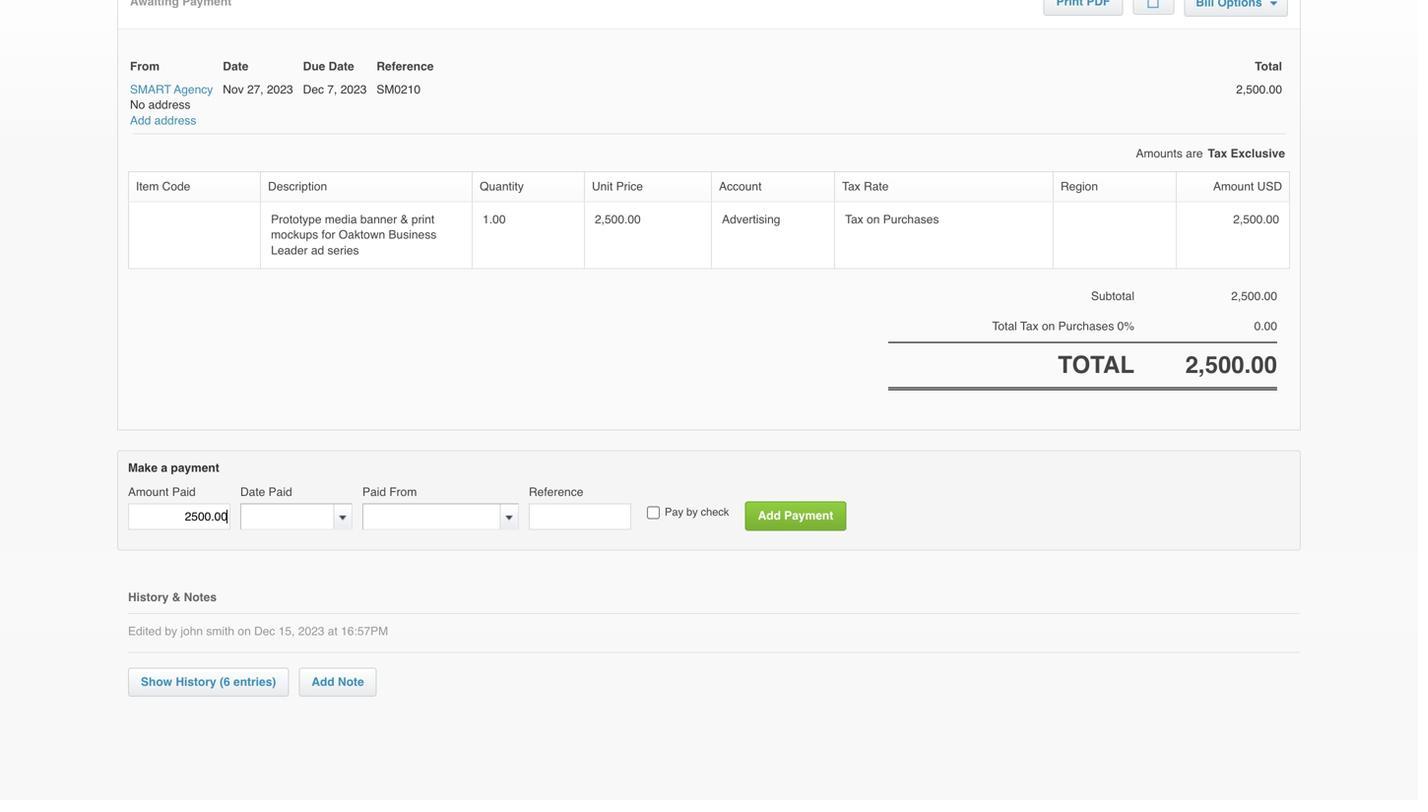 Task type: locate. For each thing, give the bounding box(es) containing it.
ad
[[311, 244, 324, 257]]

add
[[130, 114, 151, 127], [758, 509, 781, 523], [312, 676, 335, 690]]

2,500.00 down 0.00 on the top of the page
[[1186, 352, 1278, 379]]

history
[[128, 591, 169, 605], [176, 676, 216, 690]]

dec left 15,
[[254, 625, 275, 639]]

from
[[130, 60, 160, 73], [389, 486, 417, 500]]

at
[[328, 625, 338, 639]]

region
[[1061, 180, 1098, 194]]

2023 right 7,
[[341, 83, 367, 97]]

0 horizontal spatial reference
[[377, 60, 434, 73]]

tax left the 0%
[[1021, 320, 1039, 333]]

& left notes
[[172, 591, 181, 605]]

code
[[162, 180, 190, 194]]

Amount Paid text field
[[128, 504, 230, 530]]

on left the 0%
[[1042, 320, 1055, 333]]

item
[[136, 180, 159, 194]]

add down the no
[[130, 114, 151, 127]]

add payment link
[[745, 502, 847, 531]]

0 horizontal spatial on
[[238, 625, 251, 639]]

1 horizontal spatial dec
[[303, 83, 324, 97]]

by for pay
[[687, 507, 698, 519]]

2 horizontal spatial paid
[[362, 486, 386, 500]]

add payment
[[758, 509, 834, 523]]

payment
[[784, 509, 834, 523]]

0 vertical spatial by
[[687, 507, 698, 519]]

smart agency link
[[130, 82, 213, 98]]

2023 left the at
[[298, 625, 325, 639]]

dec
[[303, 83, 324, 97], [254, 625, 275, 639]]

oaktown
[[339, 228, 385, 242]]

1 horizontal spatial on
[[867, 213, 880, 227]]

by right pay
[[687, 507, 698, 519]]

make
[[128, 462, 158, 476]]

2,500.00 down the amount usd
[[1234, 213, 1280, 227]]

date
[[223, 60, 249, 73], [329, 60, 354, 73], [240, 486, 265, 500]]

reference inside "date nov 27, 2023 due date dec 7, 2023 reference sm0210"
[[377, 60, 434, 73]]

payment
[[171, 462, 219, 476]]

note
[[338, 676, 364, 690]]

1 horizontal spatial add
[[312, 676, 335, 690]]

1 vertical spatial history
[[176, 676, 216, 690]]

purchases left the 0%
[[1059, 320, 1114, 333]]

prototype media banner & print mockups for oaktown business leader ad series
[[271, 213, 437, 257]]

0.00
[[1255, 320, 1278, 333]]

2,500.00 down unit price
[[595, 213, 641, 227]]

1 vertical spatial on
[[1042, 320, 1055, 333]]

0 horizontal spatial paid
[[172, 486, 196, 500]]

2 paid from the left
[[269, 486, 292, 500]]

by left john
[[165, 625, 177, 639]]

1 paid from the left
[[172, 486, 196, 500]]

exclusive
[[1231, 147, 1285, 160]]

reference
[[377, 60, 434, 73], [529, 486, 584, 500]]

entries)
[[233, 676, 276, 690]]

amount down make
[[128, 486, 169, 500]]

1 vertical spatial &
[[172, 591, 181, 605]]

total
[[1255, 60, 1283, 73], [992, 320, 1017, 333]]

history up edited
[[128, 591, 169, 605]]

0 vertical spatial reference
[[377, 60, 434, 73]]

2 vertical spatial on
[[238, 625, 251, 639]]

0 horizontal spatial history
[[128, 591, 169, 605]]

0 vertical spatial &
[[400, 213, 408, 227]]

0 horizontal spatial add
[[130, 114, 151, 127]]

amount for amount paid
[[128, 486, 169, 500]]

add for add payment
[[758, 509, 781, 523]]

0 horizontal spatial by
[[165, 625, 177, 639]]

date paid
[[240, 486, 292, 500]]

1 vertical spatial reference
[[529, 486, 584, 500]]

amount
[[1214, 180, 1254, 194], [128, 486, 169, 500]]

address
[[148, 98, 190, 112], [154, 114, 196, 127]]

1 horizontal spatial reference
[[529, 486, 584, 500]]

0 vertical spatial total
[[1255, 60, 1283, 73]]

prototype
[[271, 213, 322, 227]]

add inside add note link
[[312, 676, 335, 690]]

& up the business
[[400, 213, 408, 227]]

add address link
[[130, 113, 196, 128]]

None text field
[[363, 505, 500, 529]]

2 vertical spatial add
[[312, 676, 335, 690]]

1 horizontal spatial history
[[176, 676, 216, 690]]

mockups
[[271, 228, 318, 242]]

1 vertical spatial amount
[[128, 486, 169, 500]]

0 horizontal spatial total
[[992, 320, 1017, 333]]

due
[[303, 60, 325, 73]]

(6
[[220, 676, 230, 690]]

paid from
[[362, 486, 417, 500]]

date up date paid text box
[[240, 486, 265, 500]]

0 horizontal spatial from
[[130, 60, 160, 73]]

reference up sm0210 at the top of page
[[377, 60, 434, 73]]

account
[[719, 180, 762, 194]]

2 horizontal spatial 2023
[[341, 83, 367, 97]]

rate
[[864, 180, 889, 194]]

2 horizontal spatial add
[[758, 509, 781, 523]]

0 horizontal spatial dec
[[254, 625, 275, 639]]

Date Paid text field
[[241, 505, 334, 529]]

&
[[400, 213, 408, 227], [172, 591, 181, 605]]

tax left rate
[[842, 180, 861, 194]]

add inside add payment link
[[758, 509, 781, 523]]

1 vertical spatial total
[[992, 320, 1017, 333]]

add left payment
[[758, 509, 781, 523]]

tax right are
[[1208, 147, 1228, 160]]

1 horizontal spatial amount
[[1214, 180, 1254, 194]]

total
[[1058, 352, 1135, 379]]

paid for date paid
[[269, 486, 292, 500]]

1 horizontal spatial total
[[1255, 60, 1283, 73]]

edited by john smith on dec 15, 2023 at 16:57pm
[[128, 625, 388, 639]]

0 horizontal spatial amount
[[128, 486, 169, 500]]

add note
[[312, 676, 364, 690]]

2023
[[267, 83, 293, 97], [341, 83, 367, 97], [298, 625, 325, 639]]

0 vertical spatial from
[[130, 60, 160, 73]]

0 vertical spatial add
[[130, 114, 151, 127]]

0 vertical spatial amount
[[1214, 180, 1254, 194]]

dec left 7,
[[303, 83, 324, 97]]

reference up reference text box
[[529, 486, 584, 500]]

notes
[[184, 591, 217, 605]]

16:57pm
[[341, 625, 388, 639]]

1 vertical spatial add
[[758, 509, 781, 523]]

add left note
[[312, 676, 335, 690]]

by
[[687, 507, 698, 519], [165, 625, 177, 639]]

total for total tax on purchases 0%
[[992, 320, 1017, 333]]

1 horizontal spatial paid
[[269, 486, 292, 500]]

usd
[[1258, 180, 1283, 194]]

smith
[[206, 625, 235, 639]]

purchases down rate
[[883, 213, 939, 227]]

2,500.00
[[1237, 83, 1283, 97], [595, 213, 641, 227], [1234, 213, 1280, 227], [1232, 289, 1278, 303], [1186, 352, 1278, 379]]

unit
[[592, 180, 613, 194]]

1 vertical spatial dec
[[254, 625, 275, 639]]

on right smith
[[238, 625, 251, 639]]

description
[[268, 180, 327, 194]]

total inside total 2,500.00
[[1255, 60, 1283, 73]]

tax
[[1208, 147, 1228, 160], [842, 180, 861, 194], [845, 213, 864, 227], [1021, 320, 1039, 333]]

amount left usd
[[1214, 180, 1254, 194]]

print
[[412, 213, 435, 227]]

date nov 27, 2023 due date dec 7, 2023 reference sm0210
[[223, 60, 434, 97]]

date up nov
[[223, 60, 249, 73]]

0 vertical spatial purchases
[[883, 213, 939, 227]]

1 horizontal spatial &
[[400, 213, 408, 227]]

purchases
[[883, 213, 939, 227], [1059, 320, 1114, 333]]

1 vertical spatial by
[[165, 625, 177, 639]]

0 horizontal spatial 2023
[[267, 83, 293, 97]]

price
[[616, 180, 643, 194]]

banner
[[360, 213, 397, 227]]

make a payment
[[128, 462, 219, 476]]

amounts
[[1136, 147, 1183, 160]]

1 vertical spatial from
[[389, 486, 417, 500]]

total 2,500.00
[[1237, 60, 1283, 97]]

0 vertical spatial dec
[[303, 83, 324, 97]]

on down rate
[[867, 213, 880, 227]]

on
[[867, 213, 880, 227], [1042, 320, 1055, 333], [238, 625, 251, 639]]

0 vertical spatial on
[[867, 213, 880, 227]]

history & notes
[[128, 591, 217, 605]]

paid
[[172, 486, 196, 500], [269, 486, 292, 500], [362, 486, 386, 500]]

1 horizontal spatial from
[[389, 486, 417, 500]]

total tax on purchases 0%
[[992, 320, 1135, 333]]

tax on purchases
[[845, 213, 939, 227]]

2023 right 27,
[[267, 83, 293, 97]]

history left (6
[[176, 676, 216, 690]]

no
[[130, 98, 145, 112]]

1 horizontal spatial by
[[687, 507, 698, 519]]

1 horizontal spatial purchases
[[1059, 320, 1114, 333]]



Task type: describe. For each thing, give the bounding box(es) containing it.
unit price
[[592, 180, 643, 194]]

total for total 2,500.00
[[1255, 60, 1283, 73]]

1 vertical spatial address
[[154, 114, 196, 127]]

2 horizontal spatial on
[[1042, 320, 1055, 333]]

agency
[[174, 83, 213, 97]]

show history (6 entries)
[[141, 676, 276, 690]]

sm0210
[[377, 83, 421, 97]]

add inside from smart agency no address add address
[[130, 114, 151, 127]]

amounts are tax exclusive
[[1136, 147, 1285, 160]]

tax rate
[[842, 180, 889, 194]]

series
[[328, 244, 359, 257]]

Pay by check checkbox
[[647, 507, 660, 520]]

dec inside "date nov 27, 2023 due date dec 7, 2023 reference sm0210"
[[303, 83, 324, 97]]

show
[[141, 676, 172, 690]]

for
[[322, 228, 335, 242]]

quantity
[[480, 180, 524, 194]]

0 horizontal spatial &
[[172, 591, 181, 605]]

item code
[[136, 180, 190, 194]]

smart
[[130, 83, 171, 97]]

check
[[701, 507, 729, 519]]

amount usd
[[1214, 180, 1283, 194]]

amount paid
[[128, 486, 196, 500]]

add note link
[[299, 668, 377, 698]]

7,
[[327, 83, 337, 97]]

15,
[[279, 625, 295, 639]]

pay by check
[[665, 507, 729, 519]]

27,
[[247, 83, 264, 97]]

a
[[161, 462, 167, 476]]

date for date nov 27, 2023 due date dec 7, 2023 reference sm0210
[[223, 60, 249, 73]]

0 vertical spatial address
[[148, 98, 190, 112]]

Reference text field
[[529, 504, 631, 530]]

show history (6 entries) link
[[128, 668, 289, 698]]

1 vertical spatial purchases
[[1059, 320, 1114, 333]]

1.00
[[483, 213, 506, 227]]

0 horizontal spatial purchases
[[883, 213, 939, 227]]

by for edited
[[165, 625, 177, 639]]

date up 7,
[[329, 60, 354, 73]]

from smart agency no address add address
[[130, 60, 213, 127]]

paid for amount paid
[[172, 486, 196, 500]]

3 paid from the left
[[362, 486, 386, 500]]

nov
[[223, 83, 244, 97]]

are
[[1186, 147, 1203, 160]]

leader
[[271, 244, 308, 257]]

edited
[[128, 625, 162, 639]]

2,500.00 up exclusive
[[1237, 83, 1283, 97]]

advertising
[[722, 213, 781, 227]]

date for date paid
[[240, 486, 265, 500]]

subtotal
[[1091, 289, 1135, 303]]

amount for amount usd
[[1214, 180, 1254, 194]]

media
[[325, 213, 357, 227]]

tax down tax rate
[[845, 213, 864, 227]]

john
[[181, 625, 203, 639]]

0 vertical spatial history
[[128, 591, 169, 605]]

& inside prototype media banner & print mockups for oaktown business leader ad series
[[400, 213, 408, 227]]

1 horizontal spatial 2023
[[298, 625, 325, 639]]

0%
[[1118, 320, 1135, 333]]

2,500.00 up 0.00 on the top of the page
[[1232, 289, 1278, 303]]

pay
[[665, 507, 684, 519]]

business
[[389, 228, 437, 242]]

add for add note
[[312, 676, 335, 690]]

from inside from smart agency no address add address
[[130, 60, 160, 73]]



Task type: vqa. For each thing, say whether or not it's contained in the screenshot.
DEC 18, 2023 6:23PM
no



